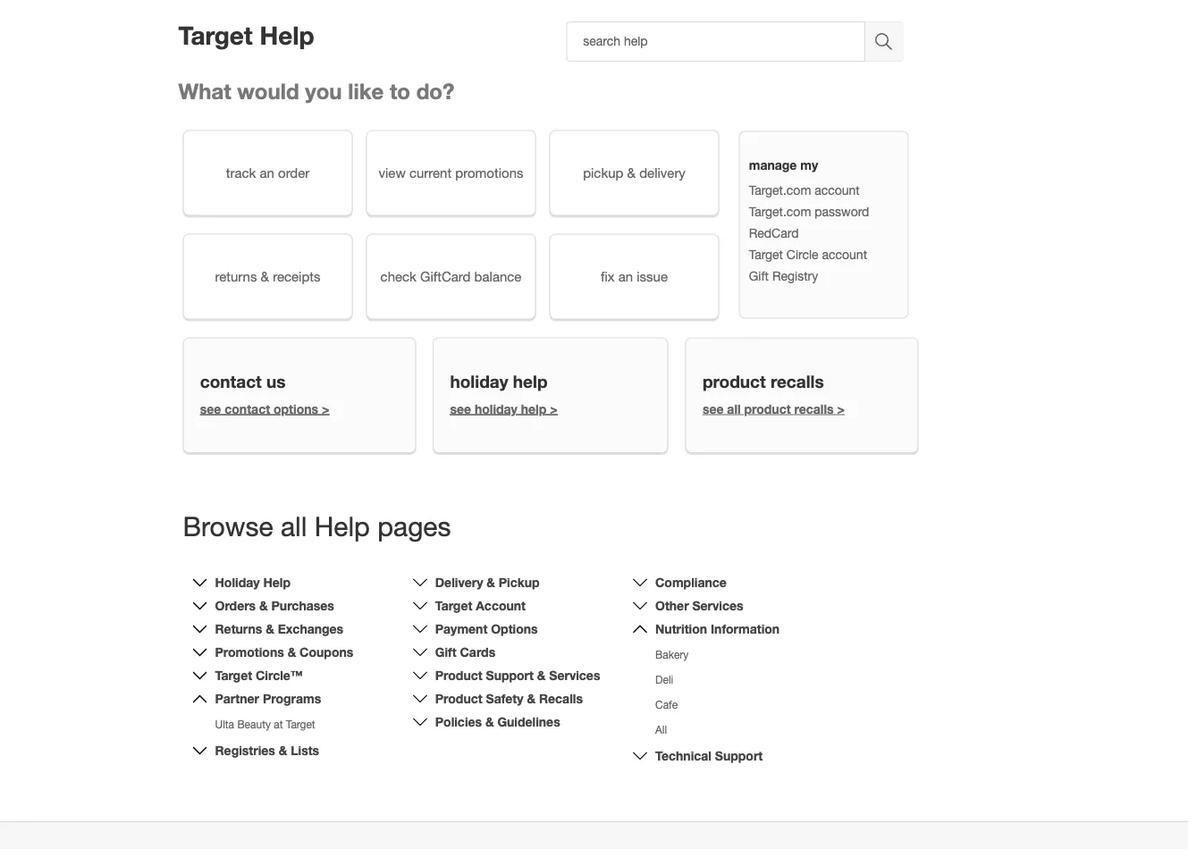 Task type: locate. For each thing, give the bounding box(es) containing it.
target for target help
[[178, 20, 253, 50]]

> for help
[[550, 402, 558, 416]]

see down the contact us at left
[[200, 402, 221, 416]]

target.com down manage my
[[749, 183, 812, 198]]

target.com account target.com password redcard target circle account gift registry
[[749, 183, 870, 283]]

track
[[226, 165, 256, 181]]

2 horizontal spatial see
[[703, 402, 724, 416]]

fix
[[601, 269, 615, 284]]

holiday down holiday help
[[475, 402, 518, 416]]

pickup & delivery link
[[550, 130, 720, 216]]

0 vertical spatial support
[[486, 669, 534, 683]]

1 horizontal spatial support
[[716, 749, 763, 764]]

& right pickup
[[628, 165, 636, 181]]

redcard
[[749, 226, 799, 240]]

product up policies
[[435, 692, 483, 707]]

promotions
[[456, 165, 524, 181]]

0 horizontal spatial services
[[550, 669, 601, 683]]

> for us
[[322, 402, 329, 416]]

bakery
[[656, 649, 689, 661]]

product for product safety & recalls
[[435, 692, 483, 707]]

contact
[[200, 372, 262, 392], [225, 402, 270, 416]]

recalls up see all product recalls >
[[771, 372, 824, 392]]

see down holiday help
[[450, 402, 471, 416]]

options
[[491, 622, 538, 637]]

help up "see holiday help >" on the top left
[[513, 372, 548, 392]]

payment options
[[435, 622, 538, 637]]

1 vertical spatial product
[[745, 402, 791, 416]]

see contact options >
[[200, 402, 329, 416]]

1 vertical spatial support
[[716, 749, 763, 764]]

other services
[[656, 599, 744, 614]]

target.com password link
[[749, 204, 870, 219]]

see for holiday help
[[450, 402, 471, 416]]

target account
[[435, 599, 526, 614]]

2 product from the top
[[435, 692, 483, 707]]

1 vertical spatial holiday
[[475, 402, 518, 416]]

product
[[435, 669, 483, 683], [435, 692, 483, 707]]

& up the recalls
[[538, 669, 546, 683]]

browse
[[183, 511, 273, 542]]

partner programs
[[215, 692, 321, 707]]

returns & receipts
[[215, 269, 321, 284]]

account right circle
[[823, 247, 868, 262]]

deli link
[[656, 674, 674, 686]]

product down gift cards link
[[435, 669, 483, 683]]

see down product recalls
[[703, 402, 724, 416]]

my
[[801, 158, 819, 173]]

1 vertical spatial help
[[315, 511, 370, 542]]

1 vertical spatial target.com
[[749, 204, 812, 219]]

services up the recalls
[[550, 669, 601, 683]]

1 vertical spatial help
[[521, 402, 547, 416]]

circle
[[787, 247, 819, 262]]

safety
[[486, 692, 524, 707]]

gift down payment
[[435, 645, 457, 660]]

target circle™ link
[[215, 669, 303, 683]]

1 vertical spatial contact
[[225, 402, 270, 416]]

technical support
[[656, 749, 763, 764]]

1 vertical spatial all
[[281, 511, 307, 542]]

0 horizontal spatial all
[[281, 511, 307, 542]]

ulta beauty at target
[[215, 719, 315, 731]]

& for purchases
[[259, 599, 268, 614]]

target up what
[[178, 20, 253, 50]]

track an order
[[226, 165, 310, 181]]

support right technical
[[716, 749, 763, 764]]

receipts
[[273, 269, 321, 284]]

target inside the target.com account target.com password redcard target circle account gift registry
[[749, 247, 784, 262]]

do?
[[417, 78, 455, 104]]

holiday
[[215, 576, 260, 590]]

target circle™
[[215, 669, 303, 683]]

contact down the contact us at left
[[225, 402, 270, 416]]

compliance link
[[656, 576, 727, 590]]

recalls
[[771, 372, 824, 392], [795, 402, 834, 416]]

help left pages
[[315, 511, 370, 542]]

gift inside the target.com account target.com password redcard target circle account gift registry
[[749, 269, 769, 283]]

support up product safety & recalls
[[486, 669, 534, 683]]

services up 'nutrition information' link
[[693, 599, 744, 614]]

1 target.com from the top
[[749, 183, 812, 198]]

target.com
[[749, 183, 812, 198], [749, 204, 812, 219]]

an right "fix"
[[619, 269, 633, 284]]

& left lists
[[279, 744, 287, 758]]

issue
[[637, 269, 668, 284]]

0 vertical spatial contact
[[200, 372, 262, 392]]

0 vertical spatial help
[[260, 20, 315, 50]]

0 vertical spatial target.com
[[749, 183, 812, 198]]

holiday up "see holiday help >" on the top left
[[450, 372, 509, 392]]

help
[[260, 20, 315, 50], [315, 511, 370, 542], [263, 576, 291, 590]]

partner programs link
[[215, 692, 321, 707]]

target up the partner on the left
[[215, 669, 252, 683]]

2 vertical spatial help
[[263, 576, 291, 590]]

holiday
[[450, 372, 509, 392], [475, 402, 518, 416]]

orders & purchases link
[[215, 599, 334, 614]]

coupons
[[300, 645, 354, 660]]

0 horizontal spatial >
[[322, 402, 329, 416]]

2 see from the left
[[450, 402, 471, 416]]

promotions & coupons
[[215, 645, 354, 660]]

2 horizontal spatial >
[[838, 402, 845, 416]]

help up orders & purchases link
[[263, 576, 291, 590]]

product up see all product recalls >
[[703, 372, 766, 392]]

0 vertical spatial product
[[703, 372, 766, 392]]

purchases
[[272, 599, 334, 614]]

what would you like to do?
[[178, 78, 455, 104]]

0 vertical spatial gift
[[749, 269, 769, 283]]

product down product recalls
[[745, 402, 791, 416]]

all for browse
[[281, 511, 307, 542]]

0 horizontal spatial gift
[[435, 645, 457, 660]]

target down delivery
[[435, 599, 473, 614]]

1 horizontal spatial gift
[[749, 269, 769, 283]]

1 > from the left
[[322, 402, 329, 416]]

check
[[381, 269, 417, 284]]

target.com up redcard link
[[749, 204, 812, 219]]

all
[[728, 402, 741, 416], [281, 511, 307, 542]]

all right browse
[[281, 511, 307, 542]]

beauty
[[237, 719, 271, 731]]

& up the account at left
[[487, 576, 495, 590]]

pickup
[[583, 165, 624, 181]]

see
[[200, 402, 221, 416], [450, 402, 471, 416], [703, 402, 724, 416]]

& down safety
[[486, 715, 494, 730]]

gift left registry
[[749, 269, 769, 283]]

1 vertical spatial product
[[435, 692, 483, 707]]

& down orders & purchases link
[[266, 622, 275, 637]]

2 > from the left
[[550, 402, 558, 416]]

an
[[260, 165, 275, 181], [619, 269, 633, 284]]

account up "password"
[[815, 183, 860, 198]]

product support & services
[[435, 669, 601, 683]]

all link
[[656, 724, 667, 737]]

target help
[[178, 20, 315, 50]]

balance
[[475, 269, 522, 284]]

0 horizontal spatial support
[[486, 669, 534, 683]]

2 target.com from the top
[[749, 204, 812, 219]]

browse all help pages
[[183, 511, 451, 542]]

1 horizontal spatial >
[[550, 402, 558, 416]]

1 horizontal spatial an
[[619, 269, 633, 284]]

support
[[486, 669, 534, 683], [716, 749, 763, 764]]

check giftcard balance link
[[366, 234, 536, 320]]

0 horizontal spatial an
[[260, 165, 275, 181]]

recalls down product recalls
[[795, 402, 834, 416]]

help up would
[[260, 20, 315, 50]]

technical support link
[[656, 749, 763, 764]]

password
[[815, 204, 870, 219]]

0 horizontal spatial see
[[200, 402, 221, 416]]

help for target help
[[260, 20, 315, 50]]

& up guidelines
[[527, 692, 536, 707]]

& up circle™
[[288, 645, 296, 660]]

1 horizontal spatial see
[[450, 402, 471, 416]]

contact us
[[200, 372, 286, 392]]

>
[[322, 402, 329, 416], [550, 402, 558, 416], [838, 402, 845, 416]]

exchanges
[[278, 622, 344, 637]]

& for receipts
[[261, 269, 269, 284]]

1 product from the top
[[435, 669, 483, 683]]

0 vertical spatial all
[[728, 402, 741, 416]]

view
[[379, 165, 406, 181]]

us
[[267, 372, 286, 392]]

cafe
[[656, 699, 678, 712]]

product for product support & services
[[435, 669, 483, 683]]

target account link
[[435, 599, 526, 614]]

contact up 'see contact options >' link
[[200, 372, 262, 392]]

view current promotions link
[[366, 130, 536, 216]]

0 vertical spatial account
[[815, 183, 860, 198]]

&
[[628, 165, 636, 181], [261, 269, 269, 284], [487, 576, 495, 590], [259, 599, 268, 614], [266, 622, 275, 637], [288, 645, 296, 660], [538, 669, 546, 683], [527, 692, 536, 707], [486, 715, 494, 730], [279, 744, 287, 758]]

1 vertical spatial an
[[619, 269, 633, 284]]

0 vertical spatial product
[[435, 669, 483, 683]]

1 horizontal spatial all
[[728, 402, 741, 416]]

& down holiday help 'link'
[[259, 599, 268, 614]]

None image field
[[866, 21, 904, 62]]

an right track
[[260, 165, 275, 181]]

0 vertical spatial an
[[260, 165, 275, 181]]

1 horizontal spatial services
[[693, 599, 744, 614]]

target down redcard link
[[749, 247, 784, 262]]

help down holiday help
[[521, 402, 547, 416]]

1 vertical spatial account
[[823, 247, 868, 262]]

information
[[711, 622, 780, 637]]

1 see from the left
[[200, 402, 221, 416]]

& right returns
[[261, 269, 269, 284]]

all down product recalls
[[728, 402, 741, 416]]

technical
[[656, 749, 712, 764]]

0 vertical spatial services
[[693, 599, 744, 614]]



Task type: describe. For each thing, give the bounding box(es) containing it.
what
[[178, 78, 231, 104]]

redcard link
[[749, 226, 799, 240]]

0 vertical spatial recalls
[[771, 372, 824, 392]]

gift cards
[[435, 645, 496, 660]]

an for fix
[[619, 269, 633, 284]]

product safety & recalls link
[[435, 692, 583, 707]]

see contact options > link
[[200, 402, 329, 416]]

pickup
[[499, 576, 540, 590]]

promotions & coupons link
[[215, 645, 354, 660]]

payment
[[435, 622, 488, 637]]

& for delivery
[[628, 165, 636, 181]]

support for technical
[[716, 749, 763, 764]]

registries & lists
[[215, 744, 319, 758]]

0 vertical spatial help
[[513, 372, 548, 392]]

track an order link
[[183, 130, 353, 216]]

check giftcard balance
[[381, 269, 522, 284]]

promotions
[[215, 645, 284, 660]]

& for lists
[[279, 744, 287, 758]]

3 see from the left
[[703, 402, 724, 416]]

ulta
[[215, 719, 234, 731]]

delivery & pickup link
[[435, 576, 540, 590]]

see all product recalls > link
[[703, 402, 845, 416]]

cafe link
[[656, 699, 678, 712]]

1 vertical spatial gift
[[435, 645, 457, 660]]

options
[[274, 402, 318, 416]]

target circle account link
[[749, 247, 868, 262]]

1 vertical spatial recalls
[[795, 402, 834, 416]]

current
[[410, 165, 452, 181]]

0 vertical spatial holiday
[[450, 372, 509, 392]]

3 > from the left
[[838, 402, 845, 416]]

search help text field
[[566, 21, 866, 62]]

all
[[656, 724, 667, 737]]

deli
[[656, 674, 674, 686]]

all for see
[[728, 402, 741, 416]]

an for track
[[260, 165, 275, 181]]

help for holiday help
[[263, 576, 291, 590]]

gift registry link
[[749, 269, 819, 283]]

cards
[[460, 645, 496, 660]]

ulta beauty at target link
[[215, 719, 315, 731]]

nutrition information link
[[656, 622, 780, 637]]

returns & exchanges
[[215, 622, 344, 637]]

compliance
[[656, 576, 727, 590]]

payment options link
[[435, 622, 538, 637]]

target.com account link
[[749, 183, 860, 198]]

delivery
[[640, 165, 686, 181]]

holiday help
[[450, 372, 548, 392]]

product support & services link
[[435, 669, 601, 683]]

pages
[[378, 511, 451, 542]]

nutrition
[[656, 622, 708, 637]]

gift cards link
[[435, 645, 496, 660]]

& for pickup
[[487, 576, 495, 590]]

& for coupons
[[288, 645, 296, 660]]

registry
[[773, 269, 819, 283]]

& for exchanges
[[266, 622, 275, 637]]

see for contact us
[[200, 402, 221, 416]]

& for guidelines
[[486, 715, 494, 730]]

manage
[[749, 158, 797, 173]]

see all product recalls >
[[703, 402, 845, 416]]

circle™
[[256, 669, 303, 683]]

holiday help link
[[215, 576, 291, 590]]

returns & receipts link
[[183, 234, 353, 320]]

view current promotions
[[379, 165, 524, 181]]

account
[[476, 599, 526, 614]]

1 vertical spatial services
[[550, 669, 601, 683]]

product safety & recalls
[[435, 692, 583, 707]]

product recalls
[[703, 372, 824, 392]]

target for target circle™
[[215, 669, 252, 683]]

partner
[[215, 692, 259, 707]]

bakery link
[[656, 649, 689, 661]]

guidelines
[[498, 715, 561, 730]]

other services link
[[656, 599, 744, 614]]

support for product
[[486, 669, 534, 683]]

see holiday help >
[[450, 402, 558, 416]]

you
[[305, 78, 342, 104]]

delivery
[[435, 576, 483, 590]]

returns & exchanges link
[[215, 622, 344, 637]]

returns
[[215, 269, 257, 284]]

recalls
[[539, 692, 583, 707]]

target for target account
[[435, 599, 473, 614]]

like
[[348, 78, 384, 104]]

returns
[[215, 622, 262, 637]]

pickup & delivery
[[583, 165, 686, 181]]

target right at
[[286, 719, 315, 731]]

fix an issue link
[[550, 234, 720, 320]]

manage my
[[749, 158, 819, 173]]

lists
[[291, 744, 319, 758]]

policies & guidelines
[[435, 715, 561, 730]]

holiday help
[[215, 576, 291, 590]]

policies & guidelines link
[[435, 715, 561, 730]]

nutrition information
[[656, 622, 780, 637]]

giftcard
[[420, 269, 471, 284]]

at
[[274, 719, 283, 731]]

orders
[[215, 599, 256, 614]]



Task type: vqa. For each thing, say whether or not it's contained in the screenshot.
"an" in the track an order LINK
no



